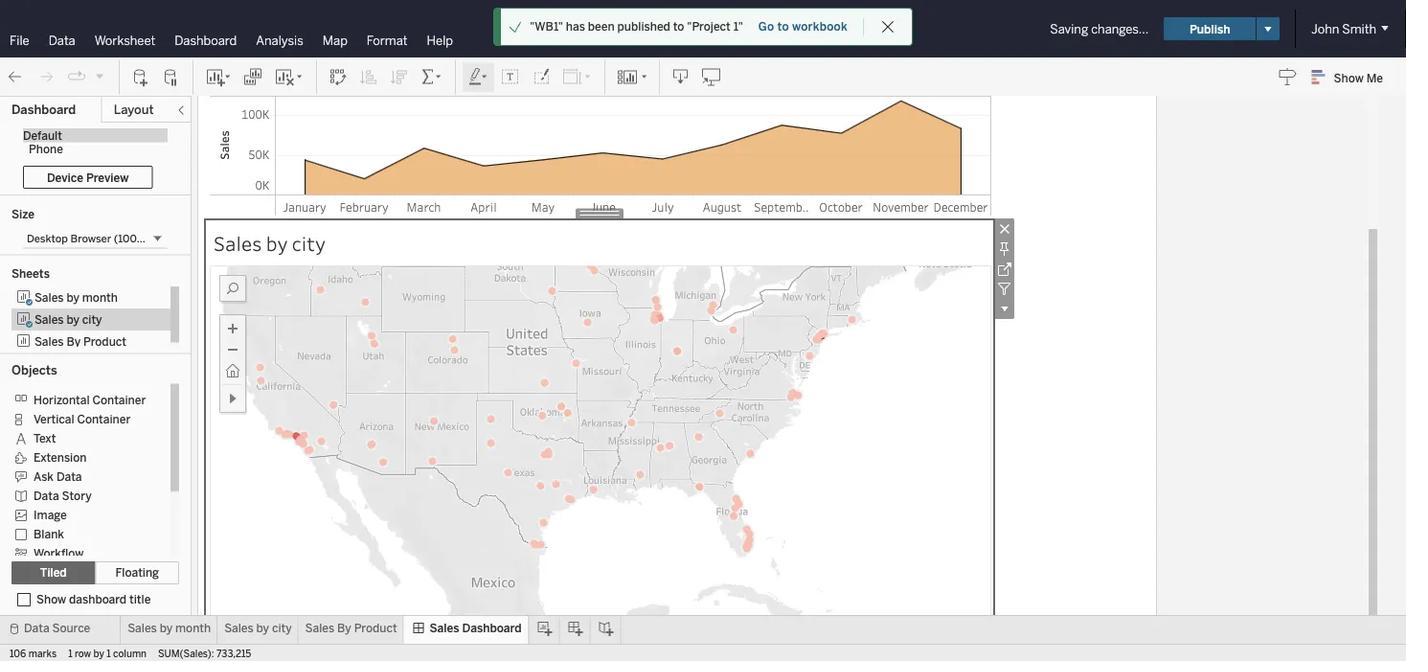 Task type: vqa. For each thing, say whether or not it's contained in the screenshot.
Container
yes



Task type: describe. For each thing, give the bounding box(es) containing it.
format workbook image
[[532, 68, 551, 87]]

sales inside application
[[214, 230, 262, 256]]

1 horizontal spatial sales by product
[[305, 621, 397, 635]]

john smith
[[1312, 21, 1377, 36]]

"wb1"
[[530, 20, 563, 34]]

swap rows and columns image
[[329, 68, 348, 87]]

more options image
[[994, 299, 1015, 319]]

sort descending image
[[390, 68, 409, 87]]

highlight image
[[468, 68, 490, 87]]

city inside application
[[292, 230, 326, 256]]

browser
[[70, 232, 111, 245]]

May, Month of Order Date. Press Space to toggle selection. Press Escape to go back to the left margin. Use arrow keys to navigate headers text field
[[514, 195, 573, 217]]

2 vertical spatial city
[[272, 621, 292, 635]]

data for data source
[[24, 621, 49, 635]]

go to workbook
[[759, 20, 848, 34]]

1 vertical spatial sales by city
[[34, 312, 102, 326]]

horizontal container
[[34, 393, 146, 407]]

new worksheet image
[[205, 68, 232, 87]]

replay animation image
[[67, 67, 86, 86]]

106
[[10, 648, 26, 659]]

device
[[47, 170, 83, 184]]

workflow
[[34, 546, 84, 560]]

data for data
[[49, 33, 75, 48]]

blank option
[[11, 524, 158, 543]]

(1000
[[114, 232, 144, 245]]

fit image
[[562, 68, 593, 87]]

desktop
[[27, 232, 68, 245]]

format
[[367, 33, 408, 48]]

1 1 from the left
[[68, 648, 72, 659]]

vertical container
[[34, 412, 131, 426]]

ask data option
[[11, 466, 158, 485]]

zoom in (double-click) image
[[222, 318, 243, 339]]

zoom out (shift+double-click) image
[[222, 339, 243, 360]]

marks
[[28, 648, 57, 659]]

published
[[618, 20, 671, 34]]

workbook
[[792, 20, 848, 34]]

default
[[23, 128, 62, 142]]

2 to from the left
[[777, 20, 789, 34]]

smith
[[1343, 21, 1377, 36]]

dashboard
[[69, 593, 127, 606]]

1 vertical spatial marks. press enter to open the view data window.. use arrow keys to navigate data visualization elements. image
[[210, 265, 992, 661]]

default phone
[[23, 128, 63, 156]]

size
[[11, 207, 34, 221]]

show mark labels image
[[501, 68, 520, 87]]

1 horizontal spatial dashboard
[[175, 33, 237, 48]]

phone
[[29, 142, 63, 156]]

ask
[[34, 469, 54, 483]]

show for show dashboard title
[[36, 593, 66, 606]]

x
[[146, 232, 152, 245]]

show/hide cards image
[[617, 68, 648, 87]]

title
[[129, 593, 151, 606]]

image
[[34, 508, 67, 522]]

1 vertical spatial city
[[82, 312, 102, 326]]

data inside ask data option
[[56, 469, 82, 483]]

open and edit this workbook in tableau desktop image
[[702, 68, 721, 87]]

sheets
[[11, 267, 50, 281]]

ask data
[[34, 469, 82, 483]]

text
[[34, 431, 56, 445]]

June, Month of Order Date. Press Space to toggle selection. Press Escape to go back to the left margin. Use arrow keys to navigate headers text field
[[573, 195, 633, 217]]

sort ascending image
[[359, 68, 378, 87]]

sum(sales): 733,215
[[158, 648, 251, 659]]

desktop browser (1000 x 800)
[[27, 232, 179, 245]]

source
[[52, 621, 90, 635]]

data story
[[34, 488, 92, 502]]

to inside 'alert'
[[673, 20, 684, 34]]

replay animation image
[[94, 70, 105, 82]]

go to sheet image
[[994, 259, 1015, 279]]

March, Month of Order Date. Press Space to toggle selection. Press Escape to go back to the left margin. Use arrow keys to navigate headers text field
[[394, 195, 454, 217]]

togglestate option group
[[11, 561, 179, 584]]

0 horizontal spatial by
[[67, 334, 81, 348]]

733,215
[[217, 648, 251, 659]]

1 horizontal spatial sales by month
[[128, 621, 211, 635]]

tiled
[[40, 566, 67, 580]]

extension option
[[11, 447, 158, 466]]

analysis
[[256, 33, 303, 48]]

extension
[[34, 450, 87, 464]]

me
[[1367, 71, 1383, 85]]

November, Month of Order Date. Press Space to toggle selection. Press Escape to go back to the left margin. Use arrow keys to navigate headers text field
[[871, 195, 931, 217]]

April, Month of Order Date. Press Space to toggle selection. Press Escape to go back to the left margin. Use arrow keys to navigate headers text field
[[454, 195, 514, 217]]

sales by city inside sales by city application
[[214, 230, 326, 256]]

pause auto updates image
[[162, 68, 181, 87]]

duplicate image
[[243, 68, 263, 87]]

2 1 from the left
[[107, 648, 111, 659]]

0 vertical spatial sales by month
[[34, 290, 118, 304]]

sales by city application
[[192, 0, 1378, 661]]



Task type: locate. For each thing, give the bounding box(es) containing it.
story
[[62, 488, 92, 502]]

0 horizontal spatial 1
[[68, 648, 72, 659]]

success image
[[509, 20, 522, 34]]

1 left column
[[107, 648, 111, 659]]

container
[[92, 393, 146, 407], [77, 412, 131, 426]]

1 vertical spatial by
[[337, 621, 351, 635]]

0 vertical spatial product
[[83, 334, 126, 348]]

1"
[[734, 20, 743, 34]]

container for vertical container
[[77, 412, 131, 426]]

0 horizontal spatial sales by month
[[34, 290, 118, 304]]

800)
[[154, 232, 179, 245]]

undo image
[[6, 68, 25, 87]]

"project
[[687, 20, 731, 34]]

September, Month of Order Date. Press Space to toggle selection. Press Escape to go back to the left margin. Use arrow keys to navigate headers text field
[[752, 195, 811, 217]]

by
[[266, 230, 288, 256], [67, 290, 79, 304], [67, 312, 79, 326], [160, 621, 173, 635], [256, 621, 269, 635], [94, 648, 104, 659]]

sales by city down january, month of order date. press space to toggle selection. press escape to go back to the left margin. use arrow keys to navigate headers text field
[[214, 230, 326, 256]]

1 vertical spatial dashboard
[[11, 102, 76, 117]]

1 horizontal spatial by
[[337, 621, 351, 635]]

vertical container option
[[11, 409, 158, 428]]

0 vertical spatial marks. press enter to open the view data window.. use arrow keys to navigate data visualization elements. image
[[275, 0, 992, 195]]

sales by month up sum(sales):
[[128, 621, 211, 635]]

1 horizontal spatial show
[[1334, 71, 1364, 85]]

1 horizontal spatial 1
[[107, 648, 111, 659]]

zoom home image
[[222, 360, 243, 381]]

product
[[83, 334, 126, 348], [354, 621, 397, 635]]

map
[[323, 33, 348, 48]]

1 vertical spatial container
[[77, 412, 131, 426]]

1 horizontal spatial product
[[354, 621, 397, 635]]

by
[[67, 334, 81, 348], [337, 621, 351, 635]]

0 horizontal spatial month
[[82, 290, 118, 304]]

data guide image
[[1279, 67, 1298, 86]]

data source
[[24, 621, 90, 635]]

show for show me
[[1334, 71, 1364, 85]]

device preview
[[47, 170, 129, 184]]

month up sum(sales):
[[175, 621, 211, 635]]

0 horizontal spatial show
[[36, 593, 66, 606]]

collapse image
[[175, 104, 187, 116]]

redo image
[[36, 68, 56, 87]]

vertical
[[34, 412, 74, 426]]

sales by city
[[214, 230, 326, 256], [34, 312, 102, 326], [224, 621, 292, 635]]

show dashboard title
[[36, 593, 151, 606]]

October, Month of Order Date. Press Space to toggle selection. Press Escape to go back to the left margin. Use arrow keys to navigate headers text field
[[811, 195, 871, 217]]

1
[[68, 648, 72, 659], [107, 648, 111, 659]]

sales by city up 733,215
[[224, 621, 292, 635]]

use as filter image
[[994, 279, 1015, 299]]

go to workbook link
[[758, 19, 849, 34]]

container down the horizontal container
[[77, 412, 131, 426]]

December, Month of Order Date. Press Space to toggle selection. Press Escape to go back to the left margin. Use arrow keys to navigate headers text field
[[931, 195, 991, 217]]

horizontal container option
[[11, 389, 158, 409]]

data
[[49, 33, 75, 48], [56, 469, 82, 483], [34, 488, 59, 502], [24, 621, 49, 635]]

data inside data story option
[[34, 488, 59, 502]]

download image
[[672, 68, 691, 87]]

help
[[427, 33, 453, 48]]

sales by month down the sheets
[[34, 290, 118, 304]]

2 vertical spatial sales by city
[[224, 621, 292, 635]]

2 vertical spatial dashboard
[[462, 621, 522, 635]]

sales
[[214, 230, 262, 256], [34, 290, 64, 304], [34, 312, 64, 326], [34, 334, 64, 348], [128, 621, 157, 635], [224, 621, 254, 635], [305, 621, 334, 635], [430, 621, 459, 635]]

clear sheet image
[[274, 68, 305, 87]]

1 vertical spatial product
[[354, 621, 397, 635]]

worksheet
[[95, 33, 155, 48]]

"wb1" has been published to "project 1"
[[530, 20, 743, 34]]

john
[[1312, 21, 1340, 36]]

publish button
[[1164, 17, 1256, 40]]

row
[[75, 648, 91, 659]]

1 to from the left
[[673, 20, 684, 34]]

0 vertical spatial sales by product
[[34, 334, 126, 348]]

to left '"project'
[[673, 20, 684, 34]]

column
[[113, 648, 147, 659]]

0 vertical spatial city
[[292, 230, 326, 256]]

new data source image
[[131, 68, 150, 87]]

1 vertical spatial month
[[175, 621, 211, 635]]

sales dashboard
[[430, 621, 522, 635]]

show left me
[[1334, 71, 1364, 85]]

data story option
[[11, 485, 158, 504]]

data for data story
[[34, 488, 59, 502]]

draft
[[681, 22, 708, 36]]

by inside application
[[266, 230, 288, 256]]

sum(sales):
[[158, 648, 214, 659]]

fix width image
[[994, 239, 1015, 259]]

month down desktop browser (1000 x 800)
[[82, 290, 118, 304]]

marks. press enter to open the view data window.. use arrow keys to navigate data visualization elements. image
[[275, 0, 992, 195], [210, 265, 992, 661]]

publish
[[1190, 22, 1231, 36]]

container up vertical container option at the left of page
[[92, 393, 146, 407]]

changes...
[[1091, 21, 1149, 36]]

106 marks
[[10, 648, 57, 659]]

remove from dashboard image
[[994, 218, 1015, 239]]

map element
[[210, 265, 991, 661]]

month
[[82, 290, 118, 304], [175, 621, 211, 635]]

wb1
[[724, 20, 756, 38]]

0 horizontal spatial to
[[673, 20, 684, 34]]

to right go
[[777, 20, 789, 34]]

text option
[[11, 428, 158, 447]]

2 horizontal spatial dashboard
[[462, 621, 522, 635]]

blank
[[34, 527, 64, 541]]

container inside vertical container option
[[77, 412, 131, 426]]

totals image
[[421, 68, 444, 87]]

data up data story
[[56, 469, 82, 483]]

0 horizontal spatial dashboard
[[11, 102, 76, 117]]

data up 106 marks
[[24, 621, 49, 635]]

preview
[[86, 170, 129, 184]]

saving changes...
[[1050, 21, 1149, 36]]

city
[[292, 230, 326, 256], [82, 312, 102, 326], [272, 621, 292, 635]]

January, Month of Order Date. Press Space to toggle selection. Press Escape to go back to the left margin. Use arrow keys to navigate headers text field
[[275, 195, 334, 217]]

0 horizontal spatial product
[[83, 334, 126, 348]]

August, Month of Order Date. Press Space to toggle selection. Press Escape to go back to the left margin. Use arrow keys to navigate headers text field
[[693, 195, 752, 217]]

0 horizontal spatial sales by product
[[34, 334, 126, 348]]

0 vertical spatial dashboard
[[175, 33, 237, 48]]

0 vertical spatial by
[[67, 334, 81, 348]]

layout
[[114, 102, 154, 117]]

show me button
[[1304, 62, 1401, 92]]

device preview button
[[23, 166, 153, 189]]

floating
[[115, 566, 159, 580]]

saving
[[1050, 21, 1089, 36]]

horizontal
[[34, 393, 90, 407]]

container for horizontal container
[[92, 393, 146, 407]]

1 vertical spatial show
[[36, 593, 66, 606]]

show inside show me "button"
[[1334, 71, 1364, 85]]

0 vertical spatial month
[[82, 290, 118, 304]]

1 vertical spatial sales by product
[[305, 621, 397, 635]]

data up replay animation image
[[49, 33, 75, 48]]

1 row by 1 column
[[68, 648, 147, 659]]

0 vertical spatial container
[[92, 393, 146, 407]]

July, Month of Order Date. Press Space to toggle selection. Press Escape to go back to the left margin. Use arrow keys to navigate headers text field
[[633, 195, 693, 217]]

0 vertical spatial show
[[1334, 71, 1364, 85]]

list box containing sales by month
[[11, 286, 179, 353]]

list box
[[11, 286, 179, 353]]

show
[[1334, 71, 1364, 85], [36, 593, 66, 606]]

February, Month of Order Date. Press Space to toggle selection. Press Escape to go back to the left margin. Use arrow keys to navigate headers text field
[[334, 195, 394, 217]]

sales by month
[[34, 290, 118, 304], [128, 621, 211, 635]]

file
[[10, 33, 29, 48]]

objects
[[11, 363, 57, 378]]

has
[[566, 20, 585, 34]]

0 vertical spatial sales by city
[[214, 230, 326, 256]]

dashboard
[[175, 33, 237, 48], [11, 102, 76, 117], [462, 621, 522, 635]]

go
[[759, 20, 774, 34]]

objects list box
[[11, 384, 179, 562]]

1 vertical spatial sales by month
[[128, 621, 211, 635]]

1 horizontal spatial to
[[777, 20, 789, 34]]

data down ask
[[34, 488, 59, 502]]

to
[[673, 20, 684, 34], [777, 20, 789, 34]]

show down tiled
[[36, 593, 66, 606]]

container inside horizontal container option
[[92, 393, 146, 407]]

been
[[588, 20, 615, 34]]

1 left row
[[68, 648, 72, 659]]

show me
[[1334, 71, 1383, 85]]

"wb1" has been published to "project 1" alert
[[530, 18, 743, 35]]

sales by product
[[34, 334, 126, 348], [305, 621, 397, 635]]

1 horizontal spatial month
[[175, 621, 211, 635]]

sales by city down the sheets
[[34, 312, 102, 326]]

image option
[[11, 504, 158, 524]]

workflow option
[[11, 543, 158, 562]]



